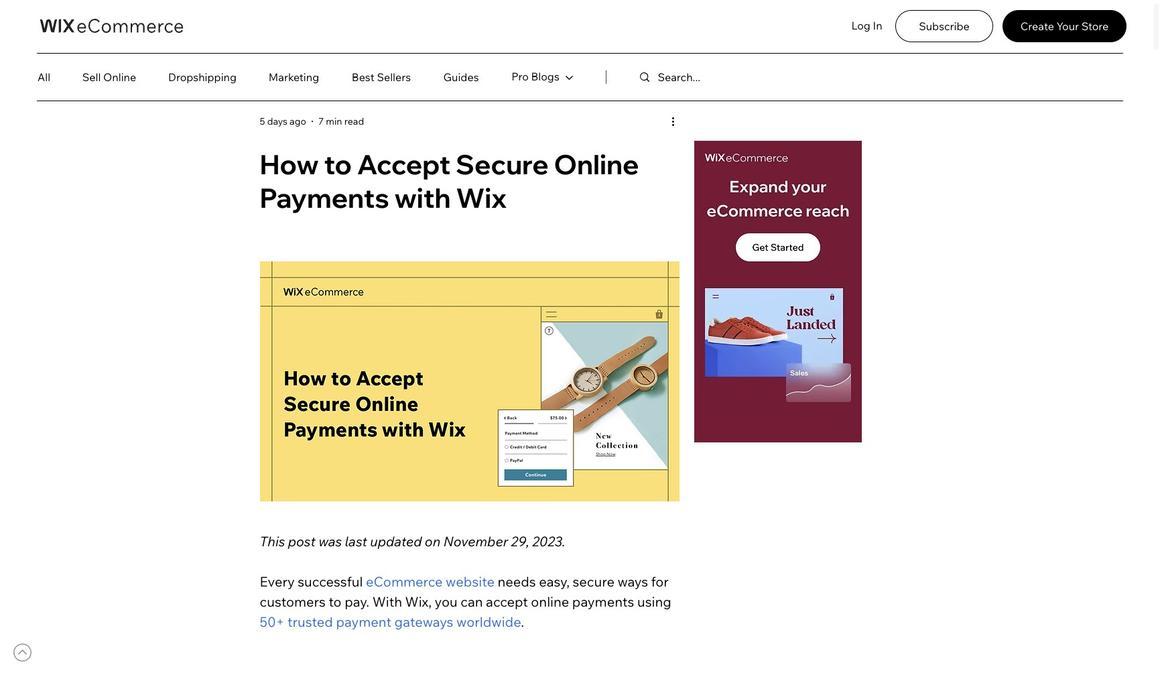 Task type: describe. For each thing, give the bounding box(es) containing it.
dropshipping
[[168, 70, 237, 84]]

pro
[[512, 70, 529, 83]]

best sellers link
[[336, 64, 427, 91]]

secure
[[573, 573, 615, 590]]

all
[[38, 70, 50, 84]]

wix
[[456, 181, 507, 215]]

on
[[425, 533, 441, 550]]

guides link
[[427, 64, 495, 91]]

november
[[444, 533, 508, 550]]

0 horizontal spatial online
[[103, 70, 136, 84]]

ways
[[618, 573, 648, 590]]

sellers
[[377, 70, 411, 84]]

sell online link
[[66, 64, 153, 91]]

pro blogs
[[512, 70, 560, 83]]

5
[[260, 115, 265, 127]]

successful
[[298, 573, 363, 590]]

using
[[637, 593, 672, 610]]

worldwide
[[456, 613, 521, 630]]

29,
[[511, 533, 530, 550]]

you
[[435, 593, 458, 610]]

online
[[531, 593, 569, 610]]

every successful ecommerce website
[[260, 573, 495, 590]]

online inside how to accept secure online payments with wix
[[554, 147, 639, 181]]

create
[[1021, 19, 1054, 33]]

blogs
[[531, 70, 560, 83]]

dropshipping link
[[153, 64, 252, 91]]

can
[[461, 593, 483, 610]]

trusted
[[288, 613, 333, 630]]

this
[[260, 533, 285, 550]]

store
[[1082, 19, 1109, 33]]

5 days ago
[[260, 115, 306, 127]]

2023.
[[533, 533, 566, 550]]

subscribe link
[[896, 10, 994, 42]]

in
[[873, 19, 883, 32]]

your
[[1057, 19, 1079, 33]]

accept
[[357, 147, 451, 181]]

7 min read
[[318, 115, 364, 127]]

read
[[344, 115, 364, 127]]

with
[[373, 593, 402, 610]]

last
[[345, 533, 367, 550]]

days
[[267, 115, 288, 127]]



Task type: vqa. For each thing, say whether or not it's contained in the screenshot.
to inside needs easy, secure ways for customers to pay. with wix, you can accept online payments using 50+ trusted payment gateways worldwide .
yes



Task type: locate. For each thing, give the bounding box(es) containing it.
easy,
[[539, 573, 570, 590]]

customers
[[260, 593, 326, 610]]

payments
[[260, 181, 390, 215]]

sell online
[[82, 70, 136, 84]]

site element
[[495, 61, 576, 102]]

fill image
[[672, 115, 684, 128]]

with
[[395, 181, 451, 215]]

payments
[[572, 593, 634, 610]]

subscribe
[[919, 19, 970, 33]]

for
[[651, 573, 669, 590]]

50+
[[260, 613, 285, 630]]

how to accept secure online payments with wix image
[[260, 261, 679, 501]]

sell
[[82, 70, 101, 84]]

ecommerce
[[366, 573, 443, 590]]

this post was last updated on november 29, 2023.
[[260, 533, 566, 550]]

online
[[103, 70, 136, 84], [554, 147, 639, 181]]

log
[[852, 19, 871, 32]]

Search... search field
[[658, 62, 781, 93]]

all link
[[38, 64, 66, 91]]

log in
[[852, 19, 883, 32]]

ecommerce website link
[[366, 573, 495, 590]]

post
[[288, 533, 316, 550]]

wix,
[[405, 593, 432, 610]]

every
[[260, 573, 295, 590]]

best sellers
[[352, 70, 411, 84]]

ago
[[290, 115, 306, 127]]

how
[[260, 147, 319, 181]]

accept
[[486, 593, 528, 610]]

1 horizontal spatial online
[[554, 147, 639, 181]]

marketing link
[[252, 64, 336, 91]]

secure
[[456, 147, 549, 181]]

to inside how to accept secure online payments with wix
[[324, 147, 352, 181]]

to
[[324, 147, 352, 181], [329, 593, 342, 610]]

guides
[[443, 70, 479, 84]]

7
[[318, 115, 324, 127]]

None search field
[[632, 62, 809, 93]]

how to accept secure online payments with wix
[[260, 147, 639, 215]]

1 vertical spatial online
[[554, 147, 639, 181]]

pay.
[[345, 593, 370, 610]]

updated
[[370, 533, 422, 550]]

1 vertical spatial to
[[329, 593, 342, 610]]

to down successful
[[329, 593, 342, 610]]

create your store link
[[1003, 10, 1127, 42]]

to inside the needs easy, secure ways for customers to pay. with wix, you can accept online payments using 50+ trusted payment gateways worldwide .
[[329, 593, 342, 610]]

needs easy, secure ways for customers to pay. with wix, you can accept online payments using 50+ trusted payment gateways worldwide .
[[260, 573, 675, 630]]

marketing
[[269, 70, 319, 84]]

gateways
[[395, 613, 453, 630]]

payment
[[336, 613, 392, 630]]

min
[[326, 115, 342, 127]]

create your store
[[1021, 19, 1109, 33]]

website
[[446, 573, 495, 590]]

.
[[521, 613, 524, 630]]

best
[[352, 70, 375, 84]]

wix ecommerce expand your ecommerce reach image
[[694, 141, 862, 442]]

0 vertical spatial to
[[324, 147, 352, 181]]

was
[[319, 533, 342, 550]]

log in link
[[849, 12, 886, 40]]

0 vertical spatial online
[[103, 70, 136, 84]]

to down 7 min read
[[324, 147, 352, 181]]

needs
[[498, 573, 536, 590]]

50+ trusted payment gateways worldwide link
[[260, 613, 521, 630]]



